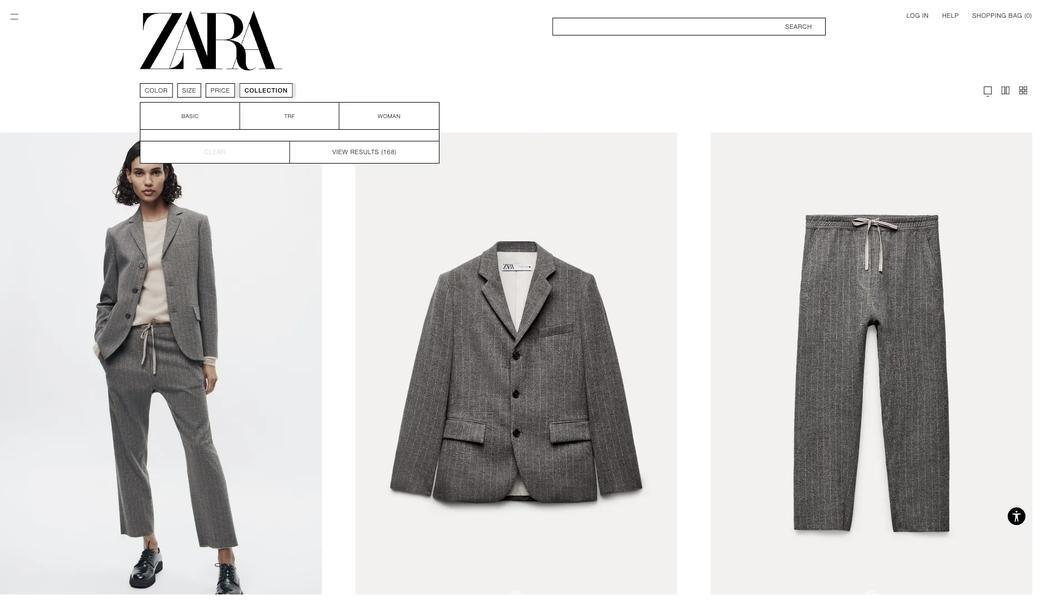 Task type: locate. For each thing, give the bounding box(es) containing it.
open menu image
[[9, 11, 20, 22]]

woman
[[378, 113, 401, 119]]

bag
[[1009, 12, 1022, 19]]

search
[[785, 23, 812, 30]]

2 horizontal spatial zoom change image
[[1018, 85, 1029, 96]]

0 horizontal spatial zoom change image
[[982, 85, 993, 96]]

image 0 of pinstripe jacket zw collection from zara image
[[355, 133, 677, 595]]

)
[[1030, 12, 1032, 19]]

zara logo united states. go to homepage image
[[140, 11, 282, 70]]

help
[[942, 12, 959, 19]]

log in
[[907, 12, 929, 19]]

basic
[[181, 113, 199, 119]]

3 zoom change image from the left
[[1018, 85, 1029, 96]]

clear button
[[140, 141, 290, 163]]

zoom change image
[[982, 85, 993, 96], [1000, 85, 1011, 96], [1018, 85, 1029, 96]]

help link
[[942, 11, 959, 20]]

results
[[350, 149, 379, 156]]

trf
[[284, 113, 295, 119]]

2 zoom change image from the left
[[1000, 85, 1011, 96]]

view results (168)
[[332, 149, 397, 156]]

Product search search field
[[553, 18, 826, 36]]

size
[[182, 87, 196, 94]]

in
[[922, 12, 929, 19]]

0
[[1026, 12, 1030, 19]]

log in link
[[907, 11, 929, 20]]

log
[[907, 12, 920, 19]]

color
[[145, 87, 168, 94]]

1 horizontal spatial zoom change image
[[1000, 85, 1011, 96]]

accessibility image
[[1006, 506, 1028, 528]]



Task type: vqa. For each thing, say whether or not it's contained in the screenshot.
Image 0 of PINSTRIPE JACKET ZW COLLECTION from Zara
yes



Task type: describe. For each thing, give the bounding box(es) containing it.
shopping
[[972, 12, 1007, 19]]

view
[[332, 149, 348, 156]]

(
[[1025, 12, 1026, 19]]

color button
[[140, 83, 173, 98]]

price button
[[206, 83, 235, 98]]

shopping bag ( 0 )
[[972, 12, 1032, 19]]

collection button
[[240, 83, 293, 98]]

1 zoom change image from the left
[[982, 85, 993, 96]]

collection
[[245, 87, 288, 94]]

search link
[[553, 18, 826, 36]]

0 status
[[1026, 12, 1030, 19]]

(168)
[[381, 149, 397, 156]]

price
[[211, 87, 230, 94]]

image 0 of baggy pinstripe pants zw collection from zara image
[[711, 133, 1032, 595]]

size button
[[177, 83, 201, 98]]

image 0 of pinstripe blazer and pants matching set zw collection from zara image
[[0, 133, 322, 595]]

clear
[[204, 149, 226, 156]]



